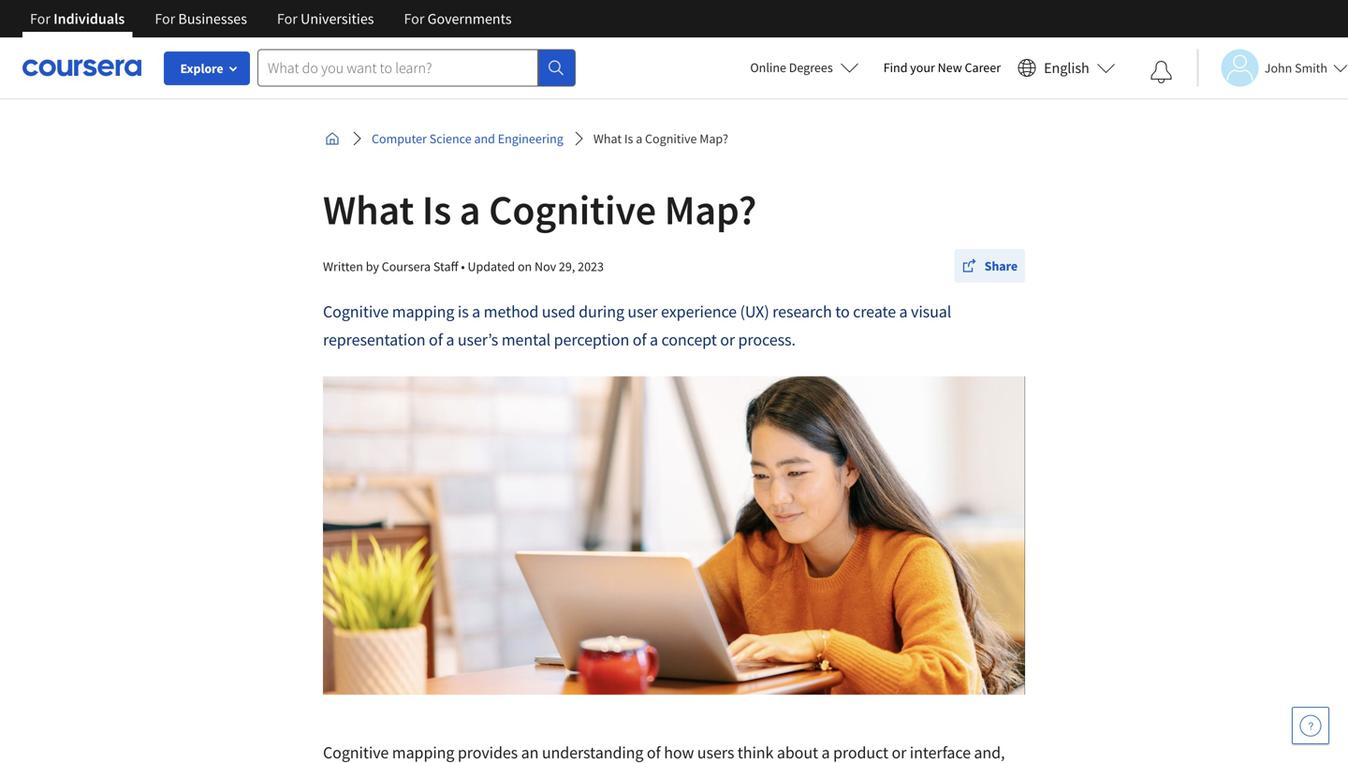 Task type: locate. For each thing, give the bounding box(es) containing it.
mapping
[[392, 301, 455, 322]]

concept
[[662, 329, 717, 350]]

0 horizontal spatial what
[[323, 184, 414, 236]]

for for businesses
[[155, 9, 175, 28]]

1 vertical spatial cognitive
[[489, 184, 657, 236]]

universities
[[301, 9, 374, 28]]

2 of from the left
[[633, 329, 647, 350]]

1 vertical spatial what
[[323, 184, 414, 236]]

john smith
[[1265, 59, 1328, 76]]

john smith button
[[1198, 49, 1349, 87]]

of down mapping at the top of the page
[[429, 329, 443, 350]]

for left businesses
[[155, 9, 175, 28]]

29,
[[559, 258, 575, 275]]

(ux)
[[740, 301, 770, 322]]

explore button
[[164, 52, 250, 85]]

by
[[366, 258, 379, 275]]

2 for from the left
[[155, 9, 175, 28]]

staff
[[434, 258, 459, 275]]

representation
[[323, 329, 426, 350]]

for left universities
[[277, 9, 298, 28]]

is
[[625, 130, 634, 147], [422, 184, 452, 236]]

is inside the what is a cognitive map? link
[[625, 130, 634, 147]]

career
[[965, 59, 1001, 76]]

a
[[636, 130, 643, 147], [460, 184, 481, 236], [472, 301, 481, 322], [900, 301, 908, 322], [446, 329, 455, 350], [650, 329, 658, 350]]

and
[[474, 130, 495, 147]]

for left individuals
[[30, 9, 50, 28]]

home image
[[325, 131, 340, 146]]

for
[[30, 9, 50, 28], [155, 9, 175, 28], [277, 9, 298, 28], [404, 9, 425, 28]]

1 for from the left
[[30, 9, 50, 28]]

research
[[773, 301, 832, 322]]

for for universities
[[277, 9, 298, 28]]

What do you want to learn? text field
[[258, 49, 539, 87]]

computer science and engineering link
[[364, 122, 571, 155]]

None search field
[[258, 49, 576, 87]]

for governments
[[404, 9, 512, 28]]

for up the what do you want to learn? text box
[[404, 9, 425, 28]]

updated
[[468, 258, 515, 275]]

your
[[911, 59, 936, 76]]

written by coursera staff • updated on nov 29, 2023
[[323, 258, 604, 275]]

of down user
[[633, 329, 647, 350]]

user
[[628, 301, 658, 322]]

0 vertical spatial is
[[625, 130, 634, 147]]

1 horizontal spatial of
[[633, 329, 647, 350]]

coursera image
[[22, 53, 141, 83]]

1 vertical spatial map?
[[665, 184, 757, 236]]

what right engineering on the left of the page
[[594, 130, 622, 147]]

cognitive
[[645, 130, 697, 147], [489, 184, 657, 236], [323, 301, 389, 322]]

governments
[[428, 9, 512, 28]]

online
[[751, 59, 787, 76]]

0 horizontal spatial is
[[422, 184, 452, 236]]

what
[[594, 130, 622, 147], [323, 184, 414, 236]]

experience
[[661, 301, 737, 322]]

used
[[542, 301, 576, 322]]

1 vertical spatial is
[[422, 184, 452, 236]]

•
[[461, 258, 465, 275]]

share button
[[955, 249, 1026, 283], [955, 249, 1026, 283]]

what is a cognitive map?
[[594, 130, 729, 147], [323, 184, 757, 236]]

online degrees button
[[736, 47, 875, 88]]

3 for from the left
[[277, 9, 298, 28]]

english
[[1044, 59, 1090, 77]]

1 horizontal spatial is
[[625, 130, 634, 147]]

1 horizontal spatial what
[[594, 130, 622, 147]]

of
[[429, 329, 443, 350], [633, 329, 647, 350]]

perception
[[554, 329, 630, 350]]

process.
[[739, 329, 796, 350]]

map?
[[700, 130, 729, 147], [665, 184, 757, 236]]

create
[[853, 301, 896, 322]]

banner navigation
[[15, 0, 527, 37]]

is
[[458, 301, 469, 322]]

2 vertical spatial cognitive
[[323, 301, 389, 322]]

0 vertical spatial what
[[594, 130, 622, 147]]

visual
[[911, 301, 952, 322]]

what up by
[[323, 184, 414, 236]]

0 horizontal spatial of
[[429, 329, 443, 350]]

individuals
[[53, 9, 125, 28]]

4 for from the left
[[404, 9, 425, 28]]

for for individuals
[[30, 9, 50, 28]]

what is a cognitive map? link
[[586, 122, 736, 155]]



Task type: describe. For each thing, give the bounding box(es) containing it.
on
[[518, 258, 532, 275]]

new
[[938, 59, 963, 76]]

show notifications image
[[1151, 61, 1173, 83]]

english button
[[1011, 37, 1124, 98]]

0 vertical spatial map?
[[700, 130, 729, 147]]

to
[[836, 301, 850, 322]]

help center image
[[1300, 715, 1323, 737]]

online degrees
[[751, 59, 833, 76]]

cognitive inside cognitive mapping is a method used during user experience (ux) research to create a visual representation of a user's mental perception of a concept or process.
[[323, 301, 389, 322]]

businesses
[[178, 9, 247, 28]]

or
[[721, 329, 735, 350]]

0 vertical spatial cognitive
[[645, 130, 697, 147]]

written
[[323, 258, 363, 275]]

0 vertical spatial what is a cognitive map?
[[594, 130, 729, 147]]

cognitive mapping is a method used during user experience (ux) research to create a visual representation of a user's mental perception of a concept or process.
[[323, 301, 952, 350]]

1 of from the left
[[429, 329, 443, 350]]

explore
[[180, 60, 223, 77]]

science
[[430, 130, 472, 147]]

1 vertical spatial what is a cognitive map?
[[323, 184, 757, 236]]

engineering
[[498, 130, 564, 147]]

for for governments
[[404, 9, 425, 28]]

find your new career link
[[875, 56, 1011, 80]]

[featured image] a ux designer is using cognitive maps to research on their laptop. image
[[323, 377, 1026, 695]]

find your new career
[[884, 59, 1001, 76]]

find
[[884, 59, 908, 76]]

2023
[[578, 258, 604, 275]]

during
[[579, 301, 625, 322]]

computer science and engineering
[[372, 130, 564, 147]]

smith
[[1296, 59, 1328, 76]]

nov
[[535, 258, 557, 275]]

user's
[[458, 329, 498, 350]]

a inside the what is a cognitive map? link
[[636, 130, 643, 147]]

for universities
[[277, 9, 374, 28]]

computer
[[372, 130, 427, 147]]

share
[[985, 258, 1018, 274]]

degrees
[[789, 59, 833, 76]]

mental
[[502, 329, 551, 350]]

for businesses
[[155, 9, 247, 28]]

for individuals
[[30, 9, 125, 28]]

method
[[484, 301, 539, 322]]

coursera
[[382, 258, 431, 275]]

john
[[1265, 59, 1293, 76]]



Task type: vqa. For each thing, say whether or not it's contained in the screenshot.
"The"
no



